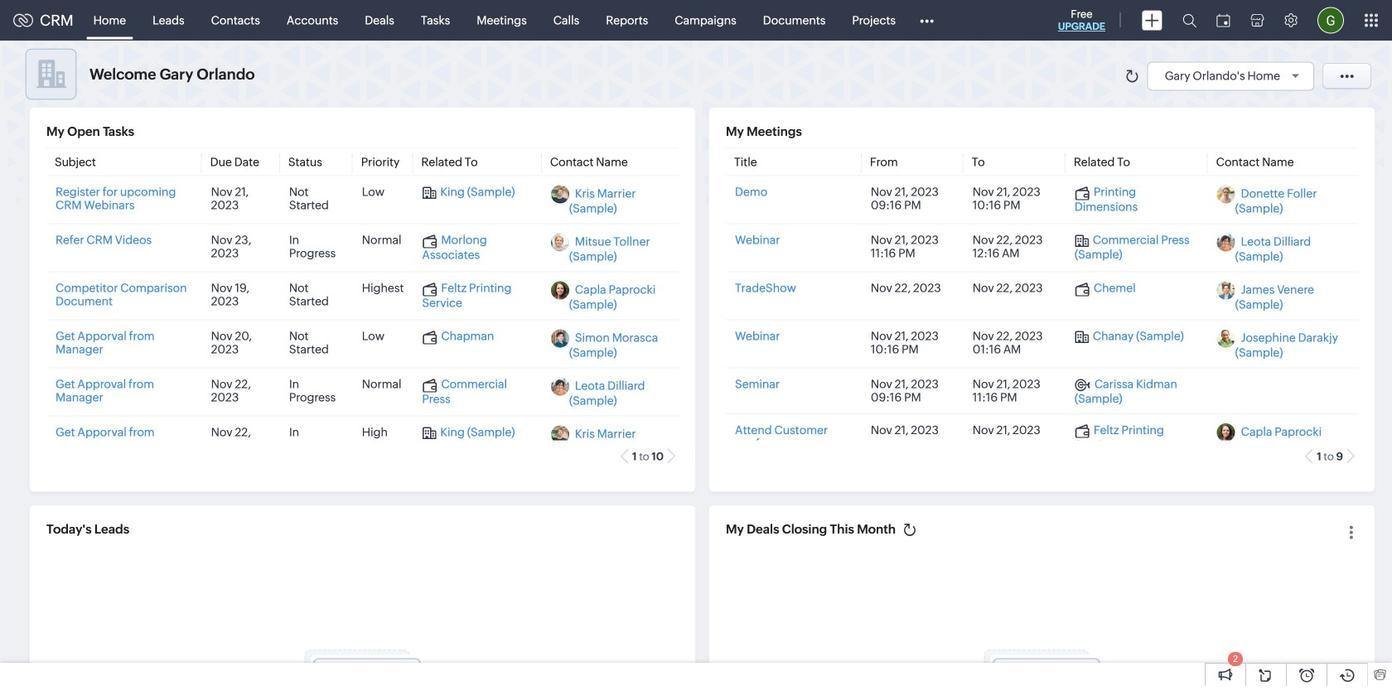 Task type: locate. For each thing, give the bounding box(es) containing it.
Other Modules field
[[909, 7, 945, 34]]

create menu element
[[1132, 0, 1172, 40]]

search element
[[1172, 0, 1206, 41]]



Task type: describe. For each thing, give the bounding box(es) containing it.
logo image
[[13, 14, 33, 27]]

profile image
[[1317, 7, 1344, 34]]

profile element
[[1308, 0, 1354, 40]]

create menu image
[[1142, 10, 1163, 30]]

calendar image
[[1216, 14, 1230, 27]]

search image
[[1182, 13, 1197, 27]]



Task type: vqa. For each thing, say whether or not it's contained in the screenshot.
you inside What action would you like the button to perform?
no



